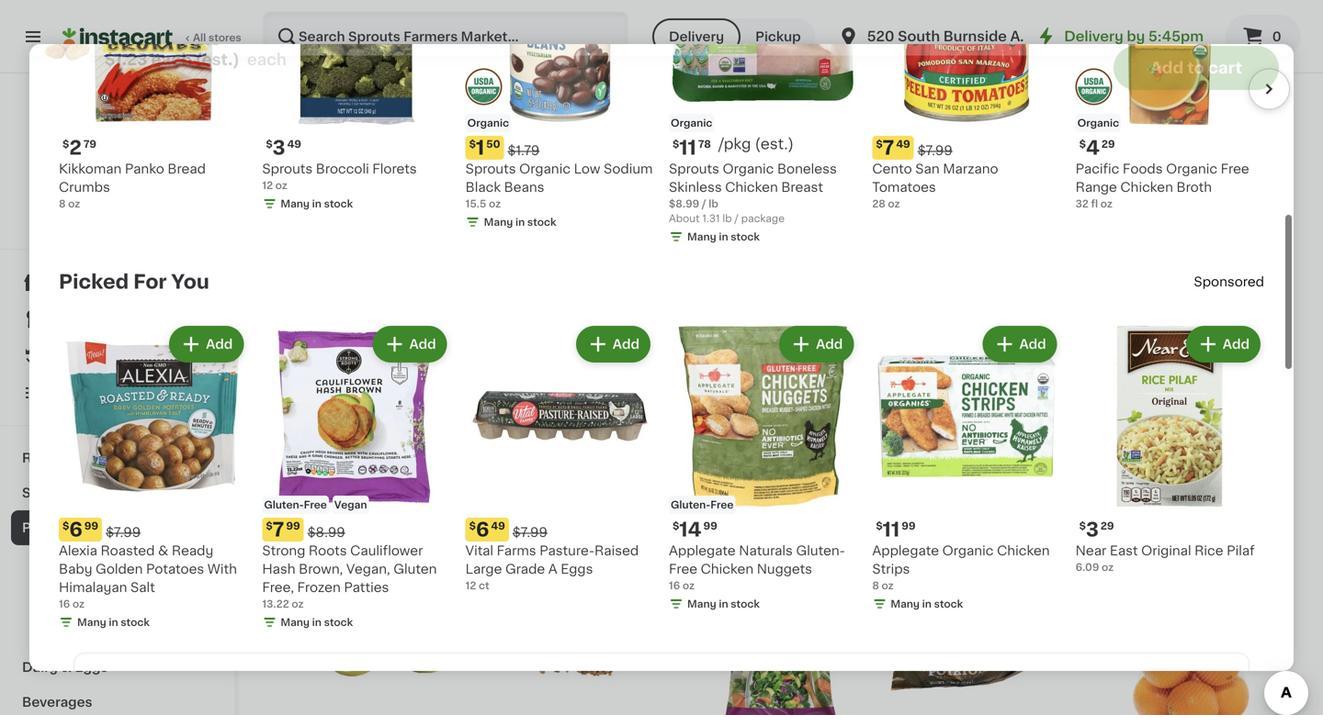Task type: describe. For each thing, give the bounding box(es) containing it.
lb right 0.95
[[950, 485, 960, 495]]

13.22
[[262, 600, 289, 610]]

product group containing 7
[[262, 322, 451, 634]]

$ for $ 2 79
[[62, 139, 69, 149]]

/ up 1.31
[[702, 199, 706, 209]]

free inside pacific foods organic free range chicken broth 32 fl oz
[[1221, 163, 1250, 176]]

11 for $ 11 99
[[883, 521, 900, 540]]

leaf
[[686, 482, 714, 495]]

$3.98 original price: $4.99 element
[[276, 426, 466, 450]]

count
[[935, 161, 975, 174]]

oz inside $ 7 49 $7.99 cento san marzano tomatoes 28 oz
[[888, 199, 900, 209]]

for
[[133, 272, 167, 292]]

tomatoes inside wholesum organic tomatoes on the vine 1 lb
[[1223, 142, 1286, 155]]

many in stock down 1.31
[[687, 232, 760, 242]]

12 inside sprouts broccoli florets 12 oz
[[262, 181, 273, 191]]

49 for 3
[[287, 139, 301, 149]]

organic inside organic large green avocados
[[276, 142, 327, 155]]

broth
[[1177, 181, 1212, 194]]

lb up 0.95
[[928, 470, 937, 480]]

lb right 1.31
[[723, 214, 732, 224]]

7 for cento
[[883, 138, 895, 158]]

oz inside near east original rice pilaf 6.09 oz
[[1102, 563, 1114, 573]]

stock for applegate naturals gluten- free chicken nuggets
[[731, 600, 760, 610]]

each inside shallot $2.99 / lb about 0.18 lb each
[[754, 175, 779, 185]]

all stores
[[193, 33, 241, 43]]

many for wholesum organic tomatoes on the vine
[[1115, 197, 1144, 207]]

$ 14 99
[[673, 521, 718, 540]]

nsored
[[1220, 276, 1265, 288]]

skinless
[[669, 181, 722, 194]]

organic up the 58
[[483, 408, 524, 418]]

many down 1.31
[[687, 232, 717, 242]]

organic up 2 50
[[278, 98, 319, 108]]

applegate for 11
[[873, 545, 939, 558]]

lb up 0.18
[[725, 160, 735, 171]]

red
[[335, 452, 361, 465]]

stock up package
[[748, 193, 777, 204]]

(est.) for 1
[[768, 427, 807, 441]]

out
[[327, 489, 345, 499]]

gluten
[[394, 564, 437, 576]]

16 inside applegate naturals gluten- free chicken nuggets 16 oz
[[669, 581, 680, 592]]

vegan,
[[346, 564, 390, 576]]

sprouts for sprouts broccoli florets 12 oz
[[262, 163, 313, 176]]

0 inside button
[[1273, 30, 1282, 43]]

$8.99 inside sprouts organic boneless skinless chicken breast $8.99 / lb about 1.31 lb / package
[[669, 199, 700, 209]]

99 inside 2 99
[[916, 119, 930, 129]]

hash
[[262, 564, 296, 576]]

cauliflower
[[350, 545, 423, 558]]

1 for $ 1 23
[[902, 428, 910, 447]]

many in stock for sprouts organic low sodium black beans
[[484, 217, 557, 228]]

gluten- for gluten-free vegan
[[264, 501, 304, 511]]

5:45pm
[[1149, 30, 1204, 43]]

lb up 1.31
[[709, 199, 719, 209]]

vine
[[1146, 161, 1174, 174]]

oz inside pacific foods organic free range chicken broth 32 fl oz
[[1101, 199, 1113, 209]]

lb up pasture-
[[540, 515, 550, 525]]

$ 1 23
[[895, 428, 925, 447]]

delivery by 5:45pm link
[[1035, 26, 1204, 48]]

$ 1 46 each (est.) $1.72 sprouts organic oregano leaf $23.36 / lb about 0.06 lb each
[[686, 427, 851, 525]]

$ for $ 6 49
[[469, 522, 476, 532]]

0 button
[[1226, 15, 1301, 59]]

pilaf
[[1227, 545, 1255, 558]]

brown,
[[299, 564, 343, 576]]

oz inside kikkoman panko bread crumbs 8 oz
[[68, 199, 80, 209]]

lb inside wholesum organic tomatoes on the vine 1 lb
[[1103, 179, 1113, 189]]

fresh fruits link
[[11, 546, 223, 581]]

russet for $1.23
[[105, 48, 162, 63]]

sprouts for sprouts brands
[[22, 487, 74, 500]]

$1.46 each (estimated) original price: $1.72 element
[[686, 426, 876, 461]]

each up $1.72
[[728, 427, 765, 441]]

pacific foods organic free range chicken broth 32 fl oz
[[1076, 163, 1250, 209]]

3 00
[[1107, 428, 1136, 447]]

delivery button
[[653, 18, 741, 55]]

and
[[1247, 452, 1273, 465]]

produce link
[[11, 511, 223, 546]]

add to cart
[[1151, 60, 1243, 76]]

oz inside $ 1 50 $1.79 sprouts organic low sodium black beans 15.5 oz
[[489, 199, 501, 209]]

sprouts for sprouts organic boneless skinless chicken breast $8.99 / lb about 1.31 lb / package
[[669, 163, 720, 176]]

of
[[347, 489, 358, 499]]

$ 3 98
[[279, 428, 315, 447]]

ct
[[479, 581, 490, 592]]

near
[[1076, 545, 1107, 558]]

potato for lb
[[939, 452, 982, 465]]

boneless
[[778, 163, 837, 176]]

free inside applegate naturals gluten- free chicken nuggets 16 oz
[[669, 564, 698, 576]]

bok
[[1181, 452, 1206, 465]]

chicken inside pacific foods organic free range chicken broth 32 fl oz
[[1121, 181, 1174, 194]]

oz inside $ 6 99 $7.99 alexia roasted & ready baby golden potatoes with himalayan salt 16 oz
[[72, 600, 85, 610]]

taylor farms bok choy and veggies meal side-kick 12 oz
[[1096, 452, 1273, 499]]

oz inside the $ 7 99 $8.99 strong roots cauliflower hash brown, vegan, gluten free, frozen patties 13.22 oz
[[292, 600, 304, 610]]

$7.99 for 6
[[106, 527, 141, 540]]

gluten- inside applegate naturals gluten- free chicken nuggets 16 oz
[[796, 545, 845, 558]]

8 for strips
[[873, 581, 879, 592]]

many for applegate naturals gluten- free chicken nuggets
[[687, 600, 717, 610]]

in for wholesum organic tomatoes on the vine
[[1146, 197, 1156, 207]]

54
[[712, 119, 726, 129]]

item badge image
[[466, 68, 502, 105]]

stock right of
[[360, 489, 390, 499]]

by
[[1127, 30, 1145, 43]]

each inside "element"
[[523, 427, 559, 441]]

market
[[150, 183, 197, 196]]

(est.) for 11
[[755, 137, 794, 152]]

range
[[1076, 181, 1117, 194]]

chicken inside applegate naturals gluten- free chicken nuggets 16 oz
[[701, 564, 754, 576]]

organic up $ 4 29
[[1078, 118, 1120, 128]]

add inside button
[[1151, 60, 1184, 76]]

99 for 6
[[84, 522, 98, 532]]

gluten- for gluten-free
[[671, 501, 711, 511]]

$ for $ 1 58
[[485, 429, 491, 439]]

/ inside shallot $2.99 / lb about 0.18 lb each
[[718, 160, 723, 171]]

/pkg
[[719, 137, 751, 152]]

spice world organic garlic bag, 3 count 3 each
[[891, 142, 1065, 189]]

organic inside the $ 1 46 each (est.) $1.72 sprouts organic oregano leaf $23.36 / lb about 0.06 lb each
[[740, 464, 791, 477]]

lb up naturals
[[745, 515, 755, 525]]

each inside russet potato $1.29 / lb about 0.95 lb each
[[962, 485, 987, 495]]

shop link
[[11, 265, 223, 301]]

kick
[[1220, 471, 1248, 484]]

veggies
[[1096, 471, 1148, 484]]

organic inside $ 1 50 $1.79 sprouts organic low sodium black beans 15.5 oz
[[519, 163, 571, 176]]

stock for sprouts organic low sodium black beans
[[528, 217, 557, 228]]

many for applegate organic chicken strips
[[891, 600, 920, 610]]

stock for wholesum organic tomatoes on the vine
[[1158, 197, 1187, 207]]

delivery for delivery by 5:45pm
[[1065, 30, 1124, 43]]

sprouts farmers market logo image
[[77, 96, 158, 176]]

stores
[[209, 33, 241, 43]]

1 inside wholesum organic tomatoes on the vine 1 lb
[[1096, 179, 1101, 189]]

0 for $ 0 54
[[696, 118, 710, 137]]

many for alexia roasted & ready baby golden potatoes with himalayan salt
[[77, 618, 106, 628]]

farms for 00
[[1138, 452, 1178, 465]]

about inside shallot $2.99 / lb about 0.18 lb each
[[686, 175, 717, 185]]

16 inside $ 6 99 $7.99 alexia roasted & ready baby golden potatoes with himalayan salt 16 oz
[[59, 600, 70, 610]]

organic up jalapeno
[[468, 118, 509, 128]]

each up pasture-
[[552, 515, 577, 525]]

in for alexia roasted & ready baby golden potatoes with himalayan salt
[[109, 618, 118, 628]]

dairy
[[22, 662, 58, 675]]

$ 7 49 $7.99 cento san marzano tomatoes 28 oz
[[873, 138, 999, 209]]

free down the leaf
[[711, 501, 734, 511]]

lists
[[51, 387, 83, 400]]

$ for $ 1 23
[[895, 429, 902, 439]]

organic inside sprouts organic boneless skinless chicken breast $8.99 / lb about 1.31 lb / package
[[723, 163, 774, 176]]

buy it again link
[[11, 338, 223, 375]]

29 for 3
[[1101, 522, 1114, 532]]

in for sprouts broccoli florets
[[312, 199, 322, 209]]

$3.49
[[1143, 434, 1180, 447]]

recipes link
[[11, 441, 223, 476]]

$ for $ 3 49
[[266, 139, 273, 149]]

1 horizontal spatial $7.99
[[513, 527, 548, 540]]

delivery by 5:45pm
[[1065, 30, 1204, 43]]

each right 23 at the bottom right of the page
[[932, 427, 969, 441]]

$1.79
[[508, 144, 540, 157]]

$ for $ 3 29
[[1080, 522, 1086, 532]]

$ 0 25
[[485, 118, 520, 137]]

$ for $ 0 54
[[690, 119, 696, 129]]

grade
[[505, 564, 545, 576]]

lb right $23.36
[[731, 500, 741, 510]]

2 for 2 50
[[286, 118, 299, 137]]

picked for you
[[59, 272, 209, 292]]

many for sprouts organic low sodium black beans
[[484, 217, 513, 228]]

chicken inside the applegate organic chicken strips 8 oz
[[997, 545, 1050, 558]]

organic large green avocados
[[276, 142, 410, 174]]

50 inside 2 50
[[300, 119, 314, 129]]

many in stock down 0.18
[[704, 193, 777, 204]]

russet for $1.29
[[891, 452, 936, 465]]

$ for $ 4 29
[[1080, 139, 1086, 149]]

you
[[171, 272, 209, 292]]

in for jalapeno pepper
[[531, 179, 540, 189]]

potato for (est.)
[[166, 48, 221, 63]]

$ for $ 14 99
[[673, 522, 680, 532]]

$1.23 each (estimated) element
[[891, 426, 1082, 450]]

organic up 2 99
[[893, 98, 935, 108]]

$3.00 original price: $3.49 element
[[1096, 426, 1287, 450]]

$2.99
[[686, 160, 716, 171]]

many for strong roots cauliflower hash brown, vegan, gluten free, frozen patties
[[281, 618, 310, 628]]

in down 0.18
[[736, 193, 745, 204]]

0.18
[[719, 175, 740, 185]]

99 for 3
[[1121, 119, 1135, 129]]

stock for strong roots cauliflower hash brown, vegan, gluten free, frozen patties
[[324, 618, 353, 628]]

it
[[81, 350, 90, 363]]

each up naturals
[[757, 515, 782, 525]]

0.06 inside the $ 1 46 each (est.) $1.72 sprouts organic oregano leaf $23.36 / lb about 0.06 lb each
[[719, 515, 743, 525]]

& inside $ 6 99 $7.99 alexia roasted & ready baby golden potatoes with himalayan salt 16 oz
[[158, 545, 168, 558]]

oz inside mighties red kiwi 16 oz
[[289, 470, 301, 480]]

buy it again
[[51, 350, 129, 363]]

large inside organic large green avocados
[[330, 142, 367, 155]]

$7.99 original price: $8.99 element
[[262, 519, 451, 542]]

organic inside pacific foods organic free range chicken broth 32 fl oz
[[1167, 163, 1218, 176]]

bag,
[[891, 161, 920, 174]]

oz inside sprouts broccoli florets 12 oz
[[275, 181, 288, 191]]

$1.50 original price: $1.79 element
[[466, 136, 654, 160]]

item badge image
[[1076, 68, 1113, 105]]

picked
[[59, 272, 129, 292]]

lb right 0.18
[[742, 175, 752, 185]]

item carousel region containing 2
[[59, 0, 1290, 264]]

$ 6 99 $7.99 alexia roasted & ready baby golden potatoes with himalayan salt 16 oz
[[59, 521, 237, 610]]

12 inside 'taylor farms bok choy and veggies meal side-kick 12 oz'
[[1096, 489, 1107, 499]]

fruits
[[72, 557, 108, 570]]

$ 3 49
[[266, 138, 301, 158]]

in down 1.31
[[719, 232, 728, 242]]

florets
[[372, 163, 417, 176]]

black
[[466, 181, 501, 194]]

gluten-free vegan
[[264, 501, 367, 511]]

strong
[[262, 545, 305, 558]]

organic up $ 3 99
[[1098, 98, 1140, 108]]

taylor
[[1096, 452, 1135, 465]]

$ for $ 11 78 /pkg (est.)
[[673, 139, 680, 149]]

near east original rice pilaf 6.09 oz
[[1076, 545, 1255, 573]]

many in stock for applegate naturals gluten- free chicken nuggets
[[687, 600, 760, 610]]

3 up $ 4 29
[[1107, 118, 1120, 137]]

$7.49 original price: $7.99 element
[[873, 136, 1061, 160]]

to
[[1188, 60, 1205, 76]]

8 for crumbs
[[59, 199, 66, 209]]

$ for $ 0 25
[[485, 119, 491, 129]]

16 inside mighties red kiwi 16 oz
[[276, 470, 287, 480]]

dairy & eggs
[[22, 662, 108, 675]]

east
[[1110, 545, 1138, 558]]

vegetables
[[72, 592, 145, 605]]

free down likely
[[304, 501, 327, 511]]

1 for $ 1 46 each (est.) $1.72 sprouts organic oregano leaf $23.36 / lb about 0.06 lb each
[[696, 428, 705, 447]]

1 inside 'jalapeno pepper 1 each'
[[481, 160, 485, 171]]

6 for $ 6 49
[[476, 521, 489, 540]]

many down 0.18
[[704, 193, 734, 204]]

50 inside $ 1 50 $1.79 sprouts organic low sodium black beans 15.5 oz
[[486, 139, 500, 149]]

$ for $ 3 99
[[1100, 119, 1107, 129]]

salt
[[130, 582, 155, 595]]

sprouts farmers market
[[37, 183, 197, 196]]



Task type: locate. For each thing, give the bounding box(es) containing it.
about down gluten-free
[[686, 515, 717, 525]]

each (est.) inside $1.58 each (estimated) original price: $1.86 "element"
[[523, 427, 602, 441]]

in
[[531, 179, 540, 189], [736, 193, 745, 204], [1146, 197, 1156, 207], [312, 199, 322, 209], [516, 217, 525, 228], [719, 232, 728, 242], [719, 600, 728, 610], [922, 600, 932, 610], [109, 618, 118, 628], [312, 618, 322, 628]]

99 inside $ 3 99
[[1121, 119, 1135, 129]]

3 up the near
[[1086, 521, 1099, 540]]

shallot $2.99 / lb about 0.18 lb each
[[686, 142, 779, 185]]

russet inside russet potato $1.29 / lb about 0.95 lb each
[[891, 452, 936, 465]]

beverages
[[22, 697, 92, 710]]

1 applegate from the left
[[669, 545, 736, 558]]

$1.72
[[728, 445, 760, 458]]

$ inside $ 0 54
[[690, 119, 696, 129]]

$1.58 each (estimated) original price: $1.86 element
[[481, 426, 671, 461]]

0 horizontal spatial large
[[330, 142, 367, 155]]

sprouts brands link
[[11, 476, 223, 511]]

2 vertical spatial 16
[[59, 600, 70, 610]]

farms up grade
[[497, 545, 536, 558]]

1 horizontal spatial delivery
[[1065, 30, 1124, 43]]

$
[[690, 119, 696, 129], [485, 119, 491, 129], [1100, 119, 1107, 129], [62, 139, 69, 149], [673, 139, 680, 149], [266, 139, 273, 149], [469, 139, 476, 149], [876, 139, 883, 149], [1080, 139, 1086, 149], [279, 429, 286, 439], [690, 429, 696, 439], [485, 429, 491, 439], [895, 429, 902, 439], [62, 522, 69, 532], [673, 522, 680, 532], [266, 522, 273, 532], [469, 522, 476, 532], [876, 522, 883, 532], [1080, 522, 1086, 532]]

pickup
[[756, 30, 801, 43]]

25
[[507, 119, 520, 129]]

farms for 6
[[497, 545, 536, 558]]

$ up vital
[[469, 522, 476, 532]]

prices
[[136, 205, 168, 215]]

sprouts inside sprouts broccoli florets 12 oz
[[262, 163, 313, 176]]

$ inside the $ 11 78 /pkg (est.)
[[673, 139, 680, 149]]

2 horizontal spatial 49
[[896, 139, 911, 149]]

2 99
[[902, 118, 930, 137]]

79
[[84, 139, 96, 149]]

$ for $ 7 49 $7.99 cento san marzano tomatoes 28 oz
[[876, 139, 883, 149]]

$ inside $ 14 99
[[673, 522, 680, 532]]

about
[[686, 175, 717, 185], [669, 214, 700, 224], [891, 485, 922, 495], [686, 515, 717, 525], [481, 515, 512, 525]]

32
[[1076, 199, 1089, 209]]

roots
[[309, 545, 347, 558]]

0 vertical spatial $8.99
[[669, 199, 700, 209]]

$ for $ 1 50 $1.79 sprouts organic low sodium black beans 15.5 oz
[[469, 139, 476, 149]]

& right dairy
[[61, 662, 72, 675]]

0 vertical spatial potato
[[166, 48, 221, 63]]

in down frozen at the bottom of page
[[312, 618, 322, 628]]

0 horizontal spatial gluten-
[[264, 501, 304, 511]]

$ left jalapeno
[[469, 139, 476, 149]]

each (est.) for $ 1 58
[[523, 427, 602, 441]]

11 up strips
[[883, 521, 900, 540]]

in down beans
[[516, 217, 525, 228]]

organic up 46
[[688, 408, 730, 418]]

1 fresh from the top
[[33, 557, 69, 570]]

7 for strong
[[273, 521, 284, 540]]

99 for 14
[[704, 522, 718, 532]]

product group containing 11
[[873, 322, 1061, 616]]

sprouts farmers market link
[[37, 96, 197, 199]]

many for jalapeno pepper
[[499, 179, 528, 189]]

fresh for fresh vegetables
[[33, 592, 69, 605]]

1 horizontal spatial 7
[[883, 138, 895, 158]]

item carousel region containing 6
[[33, 315, 1265, 646]]

frozen
[[297, 582, 341, 595]]

organic up vine
[[1168, 142, 1219, 155]]

product group containing 14
[[669, 322, 858, 616]]

applegate inside the applegate organic chicken strips 8 oz
[[873, 545, 939, 558]]

6 for $ 6 99 $7.99 alexia roasted & ready baby golden potatoes with himalayan salt 16 oz
[[69, 521, 83, 540]]

likely
[[294, 489, 325, 499]]

98
[[301, 429, 315, 439]]

many in stock down strips
[[891, 600, 963, 610]]

1 horizontal spatial 11
[[883, 521, 900, 540]]

$ left 25
[[485, 119, 491, 129]]

in for strong roots cauliflower hash brown, vegan, gluten free, frozen patties
[[312, 618, 322, 628]]

patties
[[344, 582, 389, 595]]

about inside russet potato $1.29 / lb about 0.95 lb each
[[891, 485, 922, 495]]

$ 6 49
[[469, 521, 505, 540]]

$ inside $ 1 23
[[895, 429, 902, 439]]

1 vertical spatial 7
[[273, 521, 284, 540]]

many in stock for wholesum organic tomatoes on the vine
[[1115, 197, 1187, 207]]

$ for $ 11 99
[[876, 522, 883, 532]]

1 horizontal spatial &
[[158, 545, 168, 558]]

sprouts broccoli florets 12 oz
[[262, 163, 417, 191]]

$ inside $ 3 29
[[1080, 522, 1086, 532]]

0 vertical spatial tomatoes
[[1223, 142, 1286, 155]]

0 vertical spatial 12
[[262, 181, 273, 191]]

vital
[[466, 545, 494, 558]]

0 vertical spatial 50
[[300, 119, 314, 129]]

49 for 6
[[491, 522, 505, 532]]

(est.) inside the $ 11 78 /pkg (est.)
[[755, 137, 794, 152]]

0 vertical spatial 29
[[1102, 139, 1115, 149]]

$ left 46
[[690, 429, 696, 439]]

free down 14
[[669, 564, 698, 576]]

stock for sprouts broccoli florets
[[324, 199, 353, 209]]

0 horizontal spatial 0
[[491, 118, 505, 137]]

0 vertical spatial 8
[[59, 199, 66, 209]]

/ right 1.31
[[735, 214, 739, 224]]

cart
[[1209, 60, 1243, 76]]

service type group
[[653, 18, 816, 55]]

3 down cento
[[891, 179, 898, 189]]

(est.) inside $1.58 each (estimated) original price: $1.86 "element"
[[563, 427, 602, 441]]

1 horizontal spatial 16
[[276, 470, 287, 480]]

(est.) up oregano
[[768, 427, 807, 441]]

$7.99 inside $ 6 99 $7.99 alexia roasted & ready baby golden potatoes with himalayan salt 16 oz
[[106, 527, 141, 540]]

organic down 0.95
[[943, 545, 994, 558]]

chicken inside sprouts organic boneless skinless chicken breast $8.99 / lb about 1.31 lb / package
[[725, 181, 778, 194]]

1 vertical spatial fresh
[[33, 592, 69, 605]]

lists link
[[11, 375, 223, 412]]

$11.78 per package (estimated) element
[[669, 136, 858, 160]]

delivery inside button
[[669, 30, 724, 43]]

many in stock for alexia roasted & ready baby golden potatoes with himalayan salt
[[77, 618, 150, 628]]

oregano
[[794, 464, 851, 477]]

2 6 from the left
[[476, 521, 489, 540]]

2 0.06 from the left
[[514, 515, 538, 525]]

0.95
[[925, 485, 948, 495]]

0 vertical spatial large
[[330, 142, 367, 155]]

99 right 14
[[704, 522, 718, 532]]

1 vertical spatial item carousel region
[[33, 315, 1265, 646]]

None search field
[[263, 11, 629, 62]]

1 horizontal spatial 49
[[491, 522, 505, 532]]

$ 7 99 $8.99 strong roots cauliflower hash brown, vegan, gluten free, frozen patties 13.22 oz
[[262, 521, 437, 610]]

1 vertical spatial 16
[[669, 581, 680, 592]]

each (est.)
[[523, 427, 602, 441], [932, 427, 1012, 441]]

in down 'jalapeno pepper 1 each'
[[531, 179, 540, 189]]

49 inside $ 6 49
[[491, 522, 505, 532]]

1 vertical spatial &
[[61, 662, 72, 675]]

sprouts down recipes
[[22, 487, 74, 500]]

in for sprouts organic low sodium black beans
[[516, 217, 525, 228]]

farms inside 'taylor farms bok choy and veggies meal side-kick 12 oz'
[[1138, 452, 1178, 465]]

sprouts inside $ 1 50 $1.79 sprouts organic low sodium black beans 15.5 oz
[[466, 163, 516, 176]]

11 inside the $ 11 78 /pkg (est.)
[[680, 138, 697, 158]]

meal
[[1152, 471, 1183, 484]]

bread
[[168, 163, 206, 176]]

each (est.) for $ 1 23
[[932, 427, 1012, 441]]

oz
[[275, 181, 288, 191], [68, 199, 80, 209], [489, 199, 501, 209], [888, 199, 900, 209], [1101, 199, 1113, 209], [289, 470, 301, 480], [1110, 489, 1122, 499], [1102, 563, 1114, 573], [683, 581, 695, 592], [882, 581, 894, 592], [72, 600, 85, 610], [292, 600, 304, 610]]

0 horizontal spatial 7
[[273, 521, 284, 540]]

1 horizontal spatial 50
[[486, 139, 500, 149]]

each inside the spice world organic garlic bag, 3 count 3 each
[[900, 179, 926, 189]]

1 vertical spatial 50
[[486, 139, 500, 149]]

0 horizontal spatial $7.99
[[106, 527, 141, 540]]

/ inside the $ 1 46 each (est.) $1.72 sprouts organic oregano leaf $23.36 / lb about 0.06 lb each
[[725, 500, 729, 510]]

1 inside "element"
[[491, 428, 500, 447]]

(est.) inside the $ 1 46 each (est.) $1.72 sprouts organic oregano leaf $23.36 / lb about 0.06 lb each
[[768, 427, 807, 441]]

organic inside the applegate organic chicken strips 8 oz
[[943, 545, 994, 558]]

1 vertical spatial tomatoes
[[873, 181, 936, 194]]

delivery
[[1065, 30, 1124, 43], [669, 30, 724, 43]]

7 inside $ 7 49 $7.99 cento san marzano tomatoes 28 oz
[[883, 138, 895, 158]]

16 down mighties
[[276, 470, 287, 480]]

each right 0.95
[[962, 485, 987, 495]]

$ inside $ 2 79
[[62, 139, 69, 149]]

organic up 78 on the top right of the page
[[671, 118, 713, 128]]

0 vertical spatial fresh
[[33, 557, 69, 570]]

$4.99
[[322, 434, 360, 447]]

in for applegate organic chicken strips
[[922, 600, 932, 610]]

0 vertical spatial 11
[[680, 138, 697, 158]]

1 horizontal spatial tomatoes
[[1223, 142, 1286, 155]]

$ up the near
[[1080, 522, 1086, 532]]

$ for $ 3 98
[[279, 429, 286, 439]]

oz down "himalayan"
[[72, 600, 85, 610]]

sprouts inside the $ 1 46 each (est.) $1.72 sprouts organic oregano leaf $23.36 / lb about 0.06 lb each
[[686, 464, 736, 477]]

1 down pacific
[[1096, 179, 1101, 189]]

$ inside $ 6 49
[[469, 522, 476, 532]]

12 left 'ct'
[[466, 581, 476, 592]]

0 horizontal spatial 12
[[262, 181, 273, 191]]

lb
[[725, 160, 735, 171], [742, 175, 752, 185], [1103, 179, 1113, 189], [709, 199, 719, 209], [723, 214, 732, 224], [928, 470, 937, 480], [950, 485, 960, 495], [731, 500, 741, 510], [745, 515, 755, 525], [540, 515, 550, 525]]

russet up $1.23
[[105, 48, 162, 63]]

7 up strong
[[273, 521, 284, 540]]

2 applegate from the left
[[873, 545, 939, 558]]

$8.99 up roots
[[308, 527, 345, 540]]

$ for $ 6 99 $7.99 alexia roasted & ready baby golden potatoes with himalayan salt 16 oz
[[62, 522, 69, 532]]

jalapeno
[[481, 142, 540, 155]]

3 right bag,
[[923, 161, 931, 174]]

$ 1 58
[[485, 428, 515, 447]]

farms down $3.49
[[1138, 452, 1178, 465]]

1 6 from the left
[[69, 521, 83, 540]]

1 each (est.) from the left
[[523, 427, 602, 441]]

0 horizontal spatial 0.06
[[514, 515, 538, 525]]

0 horizontal spatial 11
[[680, 138, 697, 158]]

29 right 4
[[1102, 139, 1115, 149]]

49
[[287, 139, 301, 149], [896, 139, 911, 149], [491, 522, 505, 532]]

many down "$1.79"
[[499, 179, 528, 189]]

chicken left the near
[[997, 545, 1050, 558]]

1 horizontal spatial potato
[[939, 452, 982, 465]]

1 vertical spatial 8
[[873, 581, 879, 592]]

0 horizontal spatial 2
[[69, 138, 82, 158]]

/ up 0.18
[[718, 160, 723, 171]]

1 vertical spatial potato
[[939, 452, 982, 465]]

23
[[912, 429, 925, 439]]

the
[[1119, 161, 1143, 174]]

49 for 7
[[896, 139, 911, 149]]

many down strips
[[891, 600, 920, 610]]

stock for applegate organic chicken strips
[[934, 600, 963, 610]]

$7.99 down about 0.06 lb each
[[513, 527, 548, 540]]

oz inside applegate naturals gluten- free chicken nuggets 16 oz
[[683, 581, 695, 592]]

2 horizontal spatial 2
[[902, 118, 914, 137]]

many right fl
[[1115, 197, 1144, 207]]

stock for jalapeno pepper
[[543, 179, 572, 189]]

12 inside vital farms pasture-raised large grade a eggs 12 ct
[[466, 581, 476, 592]]

$6.99 original price: $7.99 element
[[59, 518, 248, 542]]

0 vertical spatial &
[[158, 545, 168, 558]]

99 for 11
[[902, 522, 916, 532]]

eggs inside vital farms pasture-raised large grade a eggs 12 ct
[[561, 564, 593, 576]]

sprouts up the leaf
[[686, 464, 736, 477]]

$6.49 original price: $7.99 element
[[466, 519, 654, 542]]

gluten- up nuggets
[[796, 545, 845, 558]]

99 inside the $ 7 99 $8.99 strong roots cauliflower hash brown, vegan, gluten free, frozen patties 13.22 oz
[[286, 522, 300, 532]]

large inside vital farms pasture-raised large grade a eggs 12 ct
[[466, 564, 502, 576]]

farms
[[1138, 452, 1178, 465], [497, 545, 536, 558]]

applegate for 14
[[669, 545, 736, 558]]

99 up strong
[[286, 522, 300, 532]]

herbs link
[[11, 616, 223, 651]]

0 vertical spatial item carousel region
[[59, 0, 1290, 264]]

$7.99
[[918, 144, 953, 157], [106, 527, 141, 540], [513, 527, 548, 540]]

sprouts up skinless
[[669, 163, 720, 176]]

$ inside $ 3 98
[[279, 429, 286, 439]]

green
[[370, 142, 410, 155]]

each right the 58
[[523, 427, 559, 441]]

1 horizontal spatial applegate
[[873, 545, 939, 558]]

oz inside 'taylor farms bok choy and veggies meal side-kick 12 oz'
[[1110, 489, 1122, 499]]

99 up the wholesum
[[1121, 119, 1135, 129]]

29 for 4
[[1102, 139, 1115, 149]]

29 up the near
[[1101, 522, 1114, 532]]

$8.99 inside the $ 7 99 $8.99 strong roots cauliflower hash brown, vegan, gluten free, frozen patties 13.22 oz
[[308, 527, 345, 540]]

3 left the 98
[[286, 428, 299, 447]]

1 0.06 from the left
[[719, 515, 743, 525]]

product group
[[59, 322, 248, 634], [262, 322, 451, 634], [466, 322, 654, 594], [669, 322, 858, 616], [873, 322, 1061, 616], [1076, 322, 1265, 575], [276, 542, 466, 716], [481, 542, 671, 716], [686, 542, 876, 716], [891, 542, 1082, 716], [1096, 542, 1287, 716]]

$ up strong
[[266, 522, 273, 532]]

1 horizontal spatial 6
[[476, 521, 489, 540]]

99 inside $ 6 99 $7.99 alexia roasted & ready baby golden potatoes with himalayan salt 16 oz
[[84, 522, 98, 532]]

everyday
[[55, 205, 104, 215]]

in down foods
[[1146, 197, 1156, 207]]

(est.) up russet potato $1.29 / lb about 0.95 lb each
[[972, 427, 1012, 441]]

gluten- down the leaf
[[671, 501, 711, 511]]

(est.) inside russet potato $1.23 each (est.)
[[195, 68, 240, 84]]

0 horizontal spatial 50
[[300, 119, 314, 129]]

$0.54 each (estimated) element
[[686, 116, 876, 140]]

1 horizontal spatial 0.06
[[719, 515, 743, 525]]

1 vertical spatial large
[[466, 564, 502, 576]]

28
[[873, 199, 886, 209]]

in for applegate naturals gluten- free chicken nuggets
[[719, 600, 728, 610]]

many in stock down fresh vegetables link at the left of the page
[[77, 618, 150, 628]]

1 vertical spatial 12
[[1096, 489, 1107, 499]]

fresh for fresh fruits
[[33, 557, 69, 570]]

1 horizontal spatial farms
[[1138, 452, 1178, 465]]

4
[[1086, 138, 1100, 158]]

1 vertical spatial $8.99
[[308, 527, 345, 540]]

2 horizontal spatial 12
[[1096, 489, 1107, 499]]

2 for 2 99
[[902, 118, 914, 137]]

fresh down produce
[[33, 557, 69, 570]]

0 horizontal spatial 16
[[59, 600, 70, 610]]

beans
[[504, 181, 545, 194]]

0 horizontal spatial eggs
[[75, 662, 108, 675]]

1 left 46
[[696, 428, 705, 447]]

0 for $ 0 25
[[491, 118, 505, 137]]

russet potato $1.23 each (est.)
[[105, 48, 240, 84]]

instacart logo image
[[62, 26, 173, 48]]

vegan
[[334, 501, 367, 511]]

1 vertical spatial russet
[[891, 452, 936, 465]]

1 for $ 1 58
[[491, 428, 500, 447]]

29 inside $ 3 29
[[1101, 522, 1114, 532]]

choy
[[1209, 452, 1244, 465]]

many down fresh vegetables at the left
[[77, 618, 106, 628]]

2 horizontal spatial $7.99
[[918, 144, 953, 157]]

each down jalapeno
[[488, 160, 513, 171]]

$ inside $ 6 99 $7.99 alexia roasted & ready baby golden potatoes with himalayan salt 16 oz
[[62, 522, 69, 532]]

in down applegate naturals gluten- free chicken nuggets 16 oz
[[719, 600, 728, 610]]

about inside the $ 1 46 each (est.) $1.72 sprouts organic oregano leaf $23.36 / lb about 0.06 lb each
[[686, 515, 717, 525]]

everyday store prices link
[[55, 202, 179, 217]]

free right vine
[[1221, 163, 1250, 176]]

oz inside the applegate organic chicken strips 8 oz
[[882, 581, 894, 592]]

delivery for delivery
[[669, 30, 724, 43]]

0 vertical spatial farms
[[1138, 452, 1178, 465]]

broccoli
[[316, 163, 369, 176]]

1 horizontal spatial each (est.)
[[932, 427, 1012, 441]]

stock down applegate naturals gluten- free chicken nuggets 16 oz
[[731, 600, 760, 610]]

tomatoes
[[1223, 142, 1286, 155], [873, 181, 936, 194]]

oz down veggies
[[1110, 489, 1122, 499]]

in down sprouts broccoli florets 12 oz
[[312, 199, 322, 209]]

$ for $ 1 46 each (est.) $1.72 sprouts organic oregano leaf $23.36 / lb about 0.06 lb each
[[690, 429, 696, 439]]

jalapeno pepper 1 each
[[481, 142, 591, 171]]

breast
[[782, 181, 824, 194]]

avenue
[[1011, 30, 1064, 43]]

78
[[698, 139, 711, 149]]

many in stock for applegate organic chicken strips
[[891, 600, 963, 610]]

2 up $ 3 49
[[286, 118, 299, 137]]

1 left the 58
[[491, 428, 500, 447]]

many in stock for jalapeno pepper
[[499, 179, 572, 189]]

8 inside kikkoman panko bread crumbs 8 oz
[[59, 199, 66, 209]]

in down fresh vegetables link at the left of the page
[[109, 618, 118, 628]]

$1.23
[[105, 68, 148, 84]]

world
[[931, 142, 969, 155]]

himalayan
[[59, 582, 127, 595]]

1 vertical spatial 11
[[883, 521, 900, 540]]

2 horizontal spatial gluten-
[[796, 545, 845, 558]]

each inside 'jalapeno pepper 1 each'
[[488, 160, 513, 171]]

/ inside russet potato $1.29 / lb about 0.95 lb each
[[921, 470, 925, 480]]

0 horizontal spatial 49
[[287, 139, 301, 149]]

/ right $1.29
[[921, 470, 925, 480]]

0 horizontal spatial $8.99
[[308, 527, 345, 540]]

2 horizontal spatial 0
[[1273, 30, 1282, 43]]

0 horizontal spatial farms
[[497, 545, 536, 558]]

1 for $ 1 50 $1.79 sprouts organic low sodium black beans 15.5 oz
[[476, 138, 485, 158]]

about inside sprouts organic boneless skinless chicken breast $8.99 / lb about 1.31 lb / package
[[669, 214, 700, 224]]

0 vertical spatial eggs
[[561, 564, 593, 576]]

1 horizontal spatial 0
[[696, 118, 710, 137]]

applegate organic chicken strips 8 oz
[[873, 545, 1050, 592]]

11 left 78 on the top right of the page
[[680, 138, 697, 158]]

a
[[549, 564, 558, 576]]

tomatoes down bag,
[[873, 181, 936, 194]]

2 each (est.) from the left
[[932, 427, 1012, 441]]

sprouts inside sprouts organic boneless skinless chicken breast $8.99 / lb about 1.31 lb / package
[[669, 163, 720, 176]]

sodium
[[604, 163, 653, 176]]

2 horizontal spatial 16
[[669, 581, 680, 592]]

$8.99
[[669, 199, 700, 209], [308, 527, 345, 540]]

$ left 79
[[62, 139, 69, 149]]

sprouts up black
[[466, 163, 516, 176]]

garlic
[[1027, 142, 1065, 155]]

0 horizontal spatial applegate
[[669, 545, 736, 558]]

$ left 78 on the top right of the page
[[673, 139, 680, 149]]

0 horizontal spatial tomatoes
[[873, 181, 936, 194]]

$ 4 29
[[1080, 138, 1115, 158]]

(est.) inside '$1.23 each (estimated)' element
[[972, 427, 1012, 441]]

(est.) for potato
[[195, 68, 240, 84]]

stock down 'jalapeno pepper 1 each'
[[543, 179, 572, 189]]

stock down broth
[[1158, 197, 1187, 207]]

about up vital
[[481, 515, 512, 525]]

kikkoman
[[59, 163, 122, 176]]

2 fresh from the top
[[33, 592, 69, 605]]

3 inside product group
[[1086, 521, 1099, 540]]

11 for $ 11 78 /pkg (est.)
[[680, 138, 697, 158]]

sprouts for sprouts farmers market
[[37, 183, 90, 196]]

6
[[69, 521, 83, 540], [476, 521, 489, 540]]

1 horizontal spatial eggs
[[561, 564, 593, 576]]

0 horizontal spatial delivery
[[669, 30, 724, 43]]

many in stock for sprouts broccoli florets
[[281, 199, 353, 209]]

1 horizontal spatial $8.99
[[669, 199, 700, 209]]

$7.99 inside $ 7 49 $7.99 cento san marzano tomatoes 28 oz
[[918, 144, 953, 157]]

buy
[[51, 350, 78, 363]]

1 left 23 at the bottom right of the page
[[902, 428, 910, 447]]

$ inside $ 11 99
[[876, 522, 883, 532]]

3 inside 'element'
[[1107, 428, 1120, 447]]

each (est.) inside '$1.23 each (estimated)' element
[[932, 427, 1012, 441]]

$ up $ 4 29
[[1100, 119, 1107, 129]]

sprouts brands
[[22, 487, 124, 500]]

6 inside $ 6 99 $7.99 alexia roasted & ready baby golden potatoes with himalayan salt 16 oz
[[69, 521, 83, 540]]

product group containing 3
[[1076, 322, 1265, 575]]

vital farms pasture-raised large grade a eggs 12 ct
[[466, 545, 639, 592]]

$7.99 for 7
[[918, 144, 953, 157]]

1 vertical spatial farms
[[497, 545, 536, 558]]

1 horizontal spatial 8
[[873, 581, 879, 592]]

organic inside wholesum organic tomatoes on the vine 1 lb
[[1168, 142, 1219, 155]]

organic inside the spice world organic garlic bag, 3 count 3 each
[[972, 142, 1023, 155]]

mighties
[[276, 452, 332, 465]]

0 vertical spatial 7
[[883, 138, 895, 158]]

1 horizontal spatial 12
[[466, 581, 476, 592]]

tomatoes inside $ 7 49 $7.99 cento san marzano tomatoes 28 oz
[[873, 181, 936, 194]]

1 horizontal spatial gluten-
[[671, 501, 711, 511]]

1 horizontal spatial large
[[466, 564, 502, 576]]

1.31
[[703, 214, 720, 224]]

0 horizontal spatial 8
[[59, 199, 66, 209]]

potato inside russet potato $1.23 each (est.)
[[166, 48, 221, 63]]

$ 2 79
[[62, 138, 96, 158]]

$7.99 up roasted
[[106, 527, 141, 540]]

0 horizontal spatial 6
[[69, 521, 83, 540]]

3 left 00
[[1107, 428, 1120, 447]]

1 horizontal spatial russet
[[891, 452, 936, 465]]

49 inside $ 7 49 $7.99 cento san marzano tomatoes 28 oz
[[896, 139, 911, 149]]

14
[[680, 521, 702, 540]]

0 horizontal spatial each (est.)
[[523, 427, 602, 441]]

2 vertical spatial 12
[[466, 581, 476, 592]]

1 inside the $ 1 46 each (est.) $1.72 sprouts organic oregano leaf $23.36 / lb about 0.06 lb each
[[696, 428, 705, 447]]

8 down strips
[[873, 581, 879, 592]]

0 horizontal spatial &
[[61, 662, 72, 675]]

0 vertical spatial russet
[[105, 48, 162, 63]]

3 up avocados
[[273, 138, 285, 158]]

each down bag,
[[900, 179, 926, 189]]

$ for $ 7 99 $8.99 strong roots cauliflower hash brown, vegan, gluten free, frozen patties 13.22 oz
[[266, 522, 273, 532]]

each inside russet potato $1.23 each (est.)
[[151, 68, 192, 84]]

1 horizontal spatial 2
[[286, 118, 299, 137]]

7 inside the $ 7 99 $8.99 strong roots cauliflower hash brown, vegan, gluten free, frozen patties 13.22 oz
[[273, 521, 284, 540]]

add button
[[171, 328, 242, 361], [374, 328, 445, 361], [578, 328, 649, 361], [781, 328, 852, 361], [985, 328, 1056, 361], [1188, 328, 1259, 361], [390, 547, 461, 581], [595, 547, 666, 581], [800, 547, 871, 581], [1005, 547, 1076, 581], [1210, 547, 1281, 581]]

49 inside $ 3 49
[[287, 139, 301, 149]]

$ inside $ 1 50 $1.79 sprouts organic low sodium black beans 15.5 oz
[[469, 139, 476, 149]]

stock down package
[[731, 232, 760, 242]]

(est.) right the 58
[[563, 427, 602, 441]]

$ inside $ 7 49 $7.99 cento san marzano tomatoes 28 oz
[[876, 139, 883, 149]]

$ 1 50 $1.79 sprouts organic low sodium black beans 15.5 oz
[[466, 138, 653, 209]]

item carousel region
[[59, 0, 1290, 264], [33, 315, 1265, 646]]

$ inside the $ 7 99 $8.99 strong roots cauliflower hash brown, vegan, gluten free, frozen patties 13.22 oz
[[266, 522, 273, 532]]

fresh fruits
[[33, 557, 108, 570]]

$ inside the $ 1 46 each (est.) $1.72 sprouts organic oregano leaf $23.36 / lb about 0.06 lb each
[[690, 429, 696, 439]]

nuggets
[[757, 564, 813, 576]]

1 vertical spatial 29
[[1101, 522, 1114, 532]]

potato inside russet potato $1.29 / lb about 0.95 lb each
[[939, 452, 982, 465]]

many in stock for strong roots cauliflower hash brown, vegan, gluten free, frozen patties
[[281, 618, 353, 628]]

russet up $1.29
[[891, 452, 936, 465]]

$ up pacific
[[1080, 139, 1086, 149]]

stock for alexia roasted & ready baby golden potatoes with himalayan salt
[[121, 618, 150, 628]]

0 horizontal spatial russet
[[105, 48, 162, 63]]

0 horizontal spatial potato
[[166, 48, 221, 63]]

fresh vegetables link
[[11, 581, 223, 616]]

29 inside $ 4 29
[[1102, 139, 1115, 149]]

99 for 7
[[286, 522, 300, 532]]

$ inside $ 1 58
[[485, 429, 491, 439]]

many for sprouts broccoli florets
[[281, 199, 310, 209]]

large up 'ct'
[[466, 564, 502, 576]]

0 vertical spatial 16
[[276, 470, 287, 480]]

520 south burnside avenue button
[[838, 11, 1064, 62]]

$ inside $ 3 49
[[266, 139, 273, 149]]

1 vertical spatial eggs
[[75, 662, 108, 675]]

1 inside $ 1 50 $1.79 sprouts organic low sodium black beans 15.5 oz
[[476, 138, 485, 158]]



Task type: vqa. For each thing, say whether or not it's contained in the screenshot.
panko on the top left
yes



